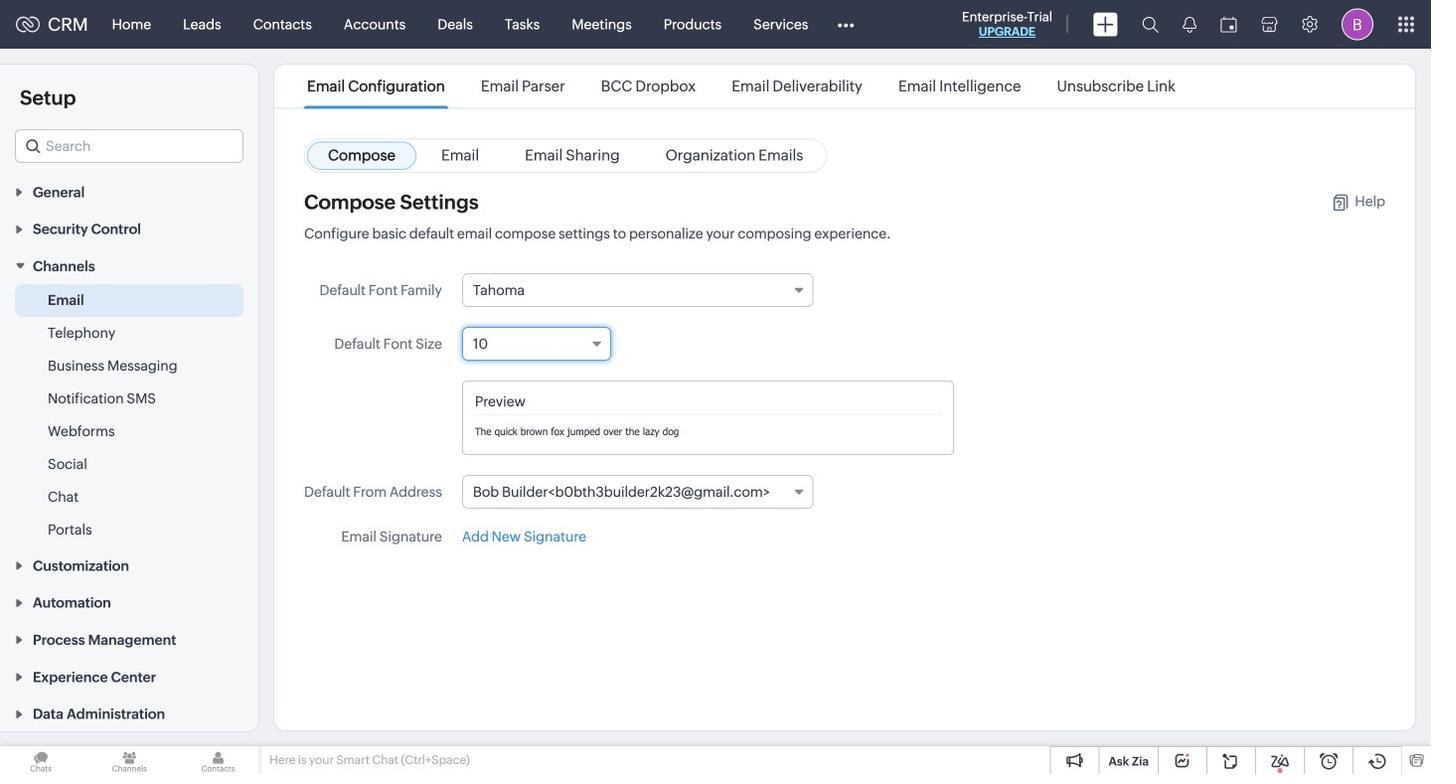 Task type: locate. For each thing, give the bounding box(es) containing it.
profile image
[[1342, 8, 1373, 40]]

signals image
[[1183, 16, 1196, 33]]

None field
[[15, 129, 243, 163], [462, 273, 813, 307], [462, 327, 611, 361], [462, 475, 813, 509], [462, 273, 813, 307], [462, 327, 611, 361], [462, 475, 813, 509]]

search element
[[1130, 0, 1171, 49]]

list
[[289, 65, 1193, 108]]

region
[[0, 284, 258, 547]]

create menu image
[[1093, 12, 1118, 36]]

Other Modules field
[[824, 8, 867, 40]]

create menu element
[[1081, 0, 1130, 48]]

logo image
[[16, 16, 40, 32]]

Search text field
[[16, 130, 242, 162]]



Task type: describe. For each thing, give the bounding box(es) containing it.
chats image
[[0, 746, 82, 774]]

contacts image
[[177, 746, 259, 774]]

search image
[[1142, 16, 1159, 33]]

calendar image
[[1220, 16, 1237, 32]]

none field search
[[15, 129, 243, 163]]

signals element
[[1171, 0, 1208, 49]]

profile element
[[1330, 0, 1385, 48]]

channels image
[[89, 746, 170, 774]]



Task type: vqa. For each thing, say whether or not it's contained in the screenshot.
Converted Account's CONVERTED
no



